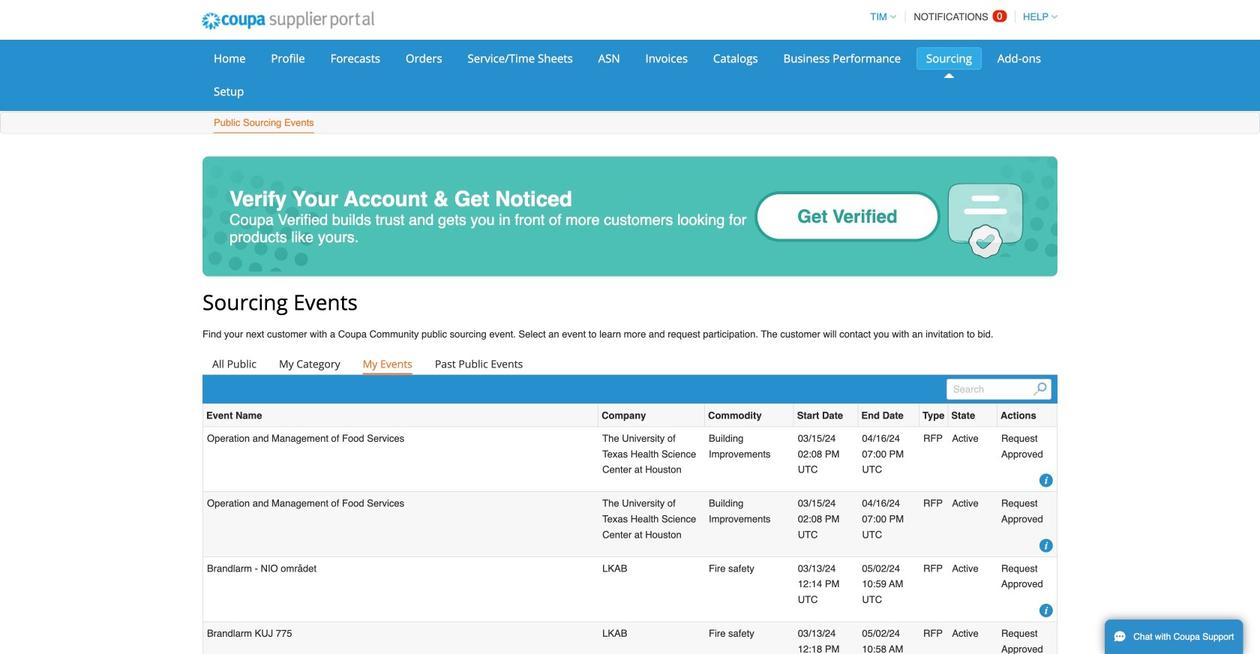 Task type: describe. For each thing, give the bounding box(es) containing it.
end date element
[[859, 404, 920, 427]]

state element
[[949, 404, 998, 427]]

commodity element
[[705, 404, 795, 427]]

company element
[[599, 404, 705, 427]]

event name element
[[203, 404, 599, 427]]



Task type: locate. For each thing, give the bounding box(es) containing it.
navigation
[[864, 2, 1058, 32]]

tab list
[[203, 353, 1058, 374]]

Search text field
[[947, 379, 1052, 400]]

type element
[[920, 404, 949, 427]]

actions element
[[998, 404, 1057, 427]]

start date element
[[795, 404, 859, 427]]

coupa supplier portal image
[[191, 2, 385, 40]]

search image
[[1034, 383, 1047, 396]]



Task type: vqa. For each thing, say whether or not it's contained in the screenshot.
Commodity 'element'
yes



